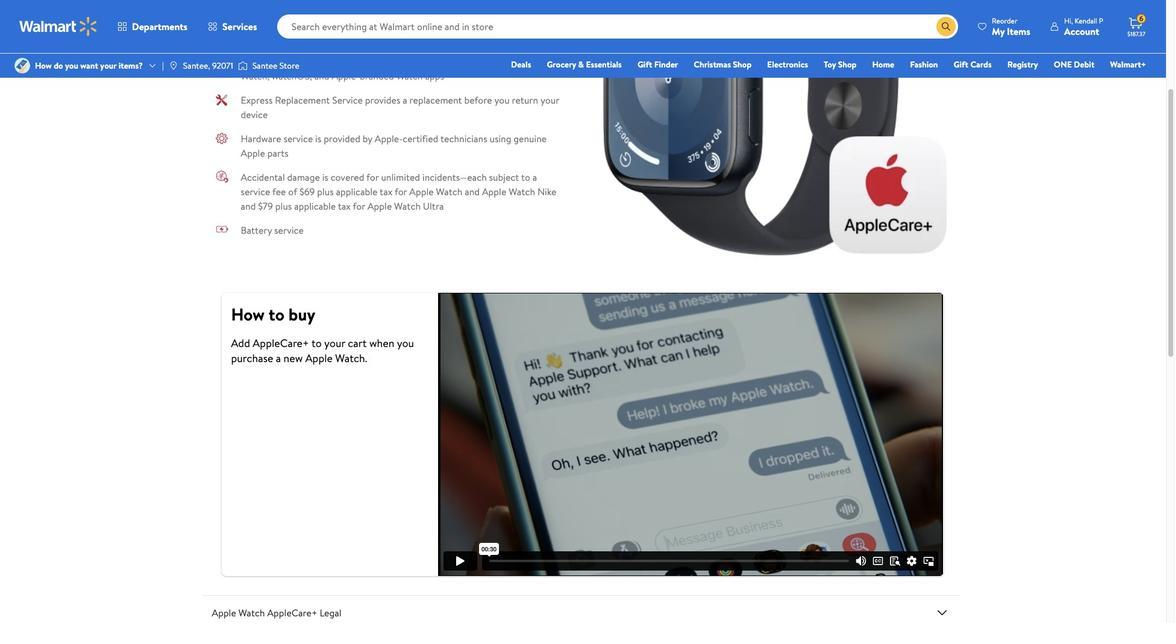 Task type: locate. For each thing, give the bounding box(es) containing it.
service up "parts" at the top left of page
[[284, 132, 313, 145]]

fee
[[273, 185, 286, 198]]

plus down "fee"
[[275, 200, 292, 213]]

you
[[65, 60, 78, 72], [495, 93, 510, 107], [397, 336, 414, 351]]

1 vertical spatial a
[[533, 171, 538, 184]]

for down 'unlimited'
[[395, 185, 407, 198]]

express replacement service provides a replacement before you return your device. image
[[212, 93, 231, 112]]

0 vertical spatial tax
[[380, 185, 393, 198]]

and down incidents—each
[[465, 185, 480, 198]]

electronics link
[[762, 58, 814, 71]]

for down covered at the left
[[353, 200, 365, 213]]

1 gift from the left
[[638, 58, 653, 71]]

provides
[[365, 93, 401, 107]]

how left the do
[[35, 60, 52, 72]]

0 vertical spatial is
[[315, 132, 322, 145]]

a right provides
[[403, 93, 408, 107]]

gift left the "cards"
[[954, 58, 969, 71]]

walmart+
[[1111, 58, 1147, 71]]

add applecare+ to your cart when you purchase a new apple watch.
[[231, 336, 414, 366]]

1 horizontal spatial tax
[[380, 185, 393, 198]]

0 horizontal spatial plus
[[275, 200, 292, 213]]

plus right $69
[[317, 185, 334, 198]]

0 horizontal spatial you
[[65, 60, 78, 72]]

grocery & essentials link
[[542, 58, 628, 71]]

troubleshooting
[[438, 55, 505, 68]]

to left buy
[[269, 303, 285, 326]]

1 vertical spatial tax
[[338, 200, 351, 213]]

0 horizontal spatial how
[[35, 60, 52, 72]]

1 horizontal spatial is
[[322, 171, 329, 184]]

0 vertical spatial apple-
[[332, 69, 360, 83]]

apple- right by
[[375, 132, 403, 145]]

gift cards link
[[949, 58, 998, 71]]

92071
[[212, 60, 233, 72]]

items
[[1008, 24, 1031, 38]]

shop right toy
[[839, 58, 857, 71]]

one debit
[[1055, 58, 1095, 71]]

you left return
[[495, 93, 510, 107]]

legal
[[320, 607, 342, 620]]

1 horizontal spatial you
[[397, 336, 414, 351]]

apps
[[425, 69, 444, 83]]

2 vertical spatial and
[[241, 200, 256, 213]]

0 horizontal spatial and
[[241, 200, 256, 213]]

how up add
[[231, 303, 265, 326]]

2 horizontal spatial shop
[[839, 58, 857, 71]]

tax down covered at the left
[[338, 200, 351, 213]]

service right battery
[[274, 224, 304, 237]]

is inside accidental damage is covered for unlimited incidents—each subject to a service fee of $69 plus applicable tax for apple watch and apple watch nike and $79 plus applicable tax for apple watch ultra
[[322, 171, 329, 184]]

0 vertical spatial applecare+
[[253, 336, 309, 351]]

shop for christmas shop
[[733, 58, 752, 71]]

applecare+ down how to buy
[[253, 336, 309, 351]]

1 vertical spatial your
[[541, 93, 560, 107]]

Search search field
[[277, 14, 959, 39]]

service inside hardware service is provided by apple-certified technicians using genuine apple parts
[[284, 132, 313, 145]]

Walmart Site-Wide search field
[[277, 14, 959, 39]]

for up return
[[507, 55, 519, 68]]

2 vertical spatial you
[[397, 336, 414, 351]]

incidents—each
[[423, 171, 487, 184]]

battery
[[241, 224, 272, 237]]

is left provided on the top of page
[[315, 132, 322, 145]]

2 vertical spatial a
[[276, 351, 281, 366]]

items?
[[119, 60, 143, 72]]

0 vertical spatial plus
[[317, 185, 334, 198]]

2 horizontal spatial a
[[533, 171, 538, 184]]

applicable down $69
[[294, 200, 336, 213]]

1 vertical spatial and
[[465, 185, 480, 198]]

to
[[325, 55, 334, 68], [522, 171, 531, 184], [269, 303, 285, 326], [312, 336, 322, 351]]

1 vertical spatial you
[[495, 93, 510, 107]]

you right when
[[397, 336, 414, 351]]

0 horizontal spatial shop
[[234, 16, 255, 30]]

finder
[[655, 58, 679, 71]]

toy shop link
[[819, 58, 863, 71]]

your right return
[[541, 93, 560, 107]]

is
[[315, 132, 322, 145], [322, 171, 329, 184]]

new
[[284, 351, 303, 366]]

christmas
[[694, 58, 731, 71]]

1 vertical spatial is
[[322, 171, 329, 184]]

2 horizontal spatial your
[[541, 93, 560, 107]]

christmas shop link
[[689, 58, 757, 71]]

1 horizontal spatial your
[[324, 336, 346, 351]]

express
[[241, 93, 273, 107]]

and left $79
[[241, 200, 256, 213]]

1 horizontal spatial how
[[231, 303, 265, 326]]

apple-
[[332, 69, 360, 83], [375, 132, 403, 145]]

santee,
[[183, 60, 210, 72]]

shop right christmas
[[733, 58, 752, 71]]

how for how do you want your items?
[[35, 60, 52, 72]]

a left the 'new'
[[276, 351, 281, 366]]

0 horizontal spatial  image
[[14, 58, 30, 74]]

0 horizontal spatial gift
[[638, 58, 653, 71]]

applicable down covered at the left
[[336, 185, 378, 198]]

2 horizontal spatial and
[[465, 185, 480, 198]]

damage
[[287, 171, 320, 184]]

2 gift from the left
[[954, 58, 969, 71]]

plus
[[317, 185, 334, 198], [275, 200, 292, 213]]

provided
[[324, 132, 361, 145]]

how for how to buy
[[231, 303, 265, 326]]

1 horizontal spatial a
[[403, 93, 408, 107]]

service down the accidental
[[241, 185, 270, 198]]

a inside accidental damage is covered for unlimited incidents—each subject to a service fee of $69 plus applicable tax for apple watch and apple watch nike and $79 plus applicable tax for apple watch ultra
[[533, 171, 538, 184]]

to right subject
[[522, 171, 531, 184]]

and down access
[[315, 69, 330, 83]]

apple watch applecare+ legal
[[212, 607, 342, 620]]

 image left the do
[[14, 58, 30, 74]]

applecare+ left legal
[[267, 607, 318, 620]]

access
[[296, 55, 323, 68]]

 image right |
[[169, 61, 178, 71]]

home link
[[867, 58, 900, 71]]

1 horizontal spatial  image
[[169, 61, 178, 71]]

1 horizontal spatial gift
[[954, 58, 969, 71]]

apple inside add applecare+ to your cart when you purchase a new apple watch.
[[306, 351, 333, 366]]

to right the 'new'
[[312, 336, 322, 351]]

is for covered
[[322, 171, 329, 184]]

walmart image
[[19, 17, 98, 36]]

1 vertical spatial service
[[241, 185, 270, 198]]

1 horizontal spatial shop
[[733, 58, 752, 71]]

apple- down 'technical'
[[332, 69, 360, 83]]

1 vertical spatial how
[[231, 303, 265, 326]]

a inside add applecare+ to your cart when you purchase a new apple watch.
[[276, 351, 281, 366]]

for right covered at the left
[[367, 171, 379, 184]]

0 horizontal spatial apple-
[[332, 69, 360, 83]]

want
[[80, 60, 98, 72]]

reorder
[[993, 15, 1018, 26]]

0 horizontal spatial is
[[315, 132, 322, 145]]

1 vertical spatial apple-
[[375, 132, 403, 145]]

your right want
[[100, 60, 117, 72]]

service
[[284, 132, 313, 145], [241, 185, 270, 198], [274, 224, 304, 237]]

shop up 24/7
[[234, 16, 255, 30]]

accidental
[[241, 171, 285, 184]]

0 horizontal spatial a
[[276, 351, 281, 366]]

applecare+
[[253, 336, 309, 351], [267, 607, 318, 620]]

technical
[[336, 55, 374, 68]]

battery service. image
[[212, 223, 231, 242]]

0 vertical spatial and
[[315, 69, 330, 83]]

gift finder link
[[633, 58, 684, 71]]

store
[[280, 60, 300, 72]]

gift left finder
[[638, 58, 653, 71]]

2 horizontal spatial you
[[495, 93, 510, 107]]

 image for santee, 92071
[[169, 61, 178, 71]]

deals
[[511, 58, 532, 71]]

shop
[[234, 16, 255, 30], [733, 58, 752, 71], [839, 58, 857, 71]]

to inside accidental damage is covered for unlimited incidents—each subject to a service fee of $69 plus applicable tax for apple watch and apple watch nike and $79 plus applicable tax for apple watch ultra
[[522, 171, 531, 184]]

cards
[[971, 58, 992, 71]]

for
[[507, 55, 519, 68], [367, 171, 379, 184], [395, 185, 407, 198], [353, 200, 365, 213]]

home
[[873, 58, 895, 71]]

a right subject
[[533, 171, 538, 184]]

applicable
[[336, 185, 378, 198], [294, 200, 336, 213]]

is right damage on the top left of the page
[[322, 171, 329, 184]]

accidental damage is covered for unlimited incidents—each subject to a service fee of $69 plus applicable tax for apple watch and apple watch nike and $79 plus applicable tax for apple watch ultra
[[241, 171, 557, 213]]

your left cart
[[324, 336, 346, 351]]

1 horizontal spatial apple-
[[375, 132, 403, 145]]

2 vertical spatial your
[[324, 336, 346, 351]]

 image
[[14, 58, 30, 74], [169, 61, 178, 71]]

a inside express replacement service provides a replacement before you return your device
[[403, 93, 408, 107]]

0 vertical spatial service
[[284, 132, 313, 145]]

1 horizontal spatial and
[[315, 69, 330, 83]]

 image
[[238, 60, 248, 72]]

how
[[35, 60, 52, 72], [231, 303, 265, 326]]

to right access
[[325, 55, 334, 68]]

1 vertical spatial plus
[[275, 200, 292, 213]]

shop apple watch button
[[212, 11, 333, 35]]

apple
[[257, 16, 282, 30], [521, 55, 546, 68], [241, 147, 265, 160], [410, 185, 434, 198], [482, 185, 507, 198], [368, 200, 392, 213], [306, 351, 333, 366], [212, 607, 236, 620]]

hardware service is provided by apple-certified technicians using genuine apple parts
[[241, 132, 547, 160]]

1 horizontal spatial plus
[[317, 185, 334, 198]]

tax down 'unlimited'
[[380, 185, 393, 198]]

0 vertical spatial your
[[100, 60, 117, 72]]

a
[[403, 93, 408, 107], [533, 171, 538, 184], [276, 351, 281, 366]]

0 vertical spatial how
[[35, 60, 52, 72]]

grocery & essentials
[[547, 58, 622, 71]]

is inside hardware service is provided by apple-certified technicians using genuine apple parts
[[315, 132, 322, 145]]

parts
[[268, 147, 289, 160]]

2 vertical spatial service
[[274, 224, 304, 237]]

you right the do
[[65, 60, 78, 72]]

cart
[[348, 336, 367, 351]]

0 vertical spatial a
[[403, 93, 408, 107]]



Task type: vqa. For each thing, say whether or not it's contained in the screenshot.
bottommost the you
yes



Task type: describe. For each thing, give the bounding box(es) containing it.
debit
[[1075, 58, 1095, 71]]

gift for gift cards
[[954, 58, 969, 71]]

when
[[370, 336, 395, 351]]

genuine
[[514, 132, 547, 145]]

1 vertical spatial applecare+
[[267, 607, 318, 620]]

branded
[[360, 69, 394, 83]]

 image for how do you want your items?
[[14, 58, 30, 74]]

&
[[579, 58, 584, 71]]

apple inside button
[[257, 16, 282, 30]]

gift cards
[[954, 58, 992, 71]]

watch inside the 24/7 priority access to technical support offers troubleshooting for apple watch, watchos, and apple-branded watch apps
[[397, 69, 423, 83]]

0 horizontal spatial tax
[[338, 200, 351, 213]]

deals link
[[506, 58, 537, 71]]

express replacement service provides a replacement before you return your device
[[241, 93, 560, 121]]

how do you want your items?
[[35, 60, 143, 72]]

toy shop
[[824, 58, 857, 71]]

gift for gift finder
[[638, 58, 653, 71]]

christmas shop
[[694, 58, 752, 71]]

and inside the 24/7 priority access to technical support offers troubleshooting for apple watch, watchos, and apple-branded watch apps
[[315, 69, 330, 83]]

santee store
[[253, 60, 300, 72]]

buy
[[289, 303, 316, 326]]

24/7
[[241, 55, 260, 68]]

one
[[1055, 58, 1073, 71]]

unlimited
[[381, 171, 420, 184]]

replacement
[[410, 93, 462, 107]]

shop inside button
[[234, 16, 255, 30]]

$69
[[300, 185, 315, 198]]

apple inside the 24/7 priority access to technical support offers troubleshooting for apple watch, watchos, and apple-branded watch apps
[[521, 55, 546, 68]]

is for provided
[[315, 132, 322, 145]]

certified
[[403, 132, 439, 145]]

nike
[[538, 185, 557, 198]]

0 vertical spatial applicable
[[336, 185, 378, 198]]

hardware service is provided by apple-certified technicians using genuine apple parts. image
[[212, 131, 231, 151]]

watch.
[[335, 351, 367, 366]]

6
[[1140, 13, 1144, 24]]

battery service
[[241, 224, 304, 237]]

registry
[[1008, 58, 1039, 71]]

to inside the 24/7 priority access to technical support offers troubleshooting for apple watch, watchos, and apple-branded watch apps
[[325, 55, 334, 68]]

your inside add applecare+ to your cart when you purchase a new apple watch.
[[324, 336, 346, 351]]

replacement
[[275, 93, 330, 107]]

santee, 92071
[[183, 60, 233, 72]]

watch inside button
[[284, 16, 311, 30]]

departments button
[[107, 12, 198, 41]]

hardware
[[241, 132, 281, 145]]

priority
[[262, 55, 293, 68]]

purchase
[[231, 351, 273, 366]]

apple- inside hardware service is provided by apple-certified technicians using genuine apple parts
[[375, 132, 403, 145]]

$187.37
[[1128, 30, 1146, 38]]

accidental damage is covered for unlimited incidents—each subject to a service fee of $69 plus applicable tax. image
[[212, 170, 231, 189]]

support
[[376, 55, 408, 68]]

p
[[1100, 15, 1104, 26]]

service for battery
[[274, 224, 304, 237]]

service
[[332, 93, 363, 107]]

covered
[[331, 171, 365, 184]]

to inside add applecare+ to your cart when you purchase a new apple watch.
[[312, 336, 322, 351]]

24/7 priority access to technical support offers troubleshooting for apple watch, watchos, and apple-branded watch apps
[[241, 55, 546, 83]]

|
[[162, 60, 164, 72]]

before
[[465, 93, 492, 107]]

one debit link
[[1049, 58, 1101, 71]]

apple- inside the 24/7 priority access to technical support offers troubleshooting for apple watch, watchos, and apple-branded watch apps
[[332, 69, 360, 83]]

0 horizontal spatial your
[[100, 60, 117, 72]]

subject
[[489, 171, 519, 184]]

watchos,
[[272, 69, 312, 83]]

santee
[[253, 60, 278, 72]]

gift finder
[[638, 58, 679, 71]]

hi,
[[1065, 15, 1074, 26]]

6 $187.37
[[1128, 13, 1146, 38]]

essentials
[[586, 58, 622, 71]]

offers
[[411, 55, 436, 68]]

services
[[223, 20, 257, 33]]

service inside accidental damage is covered for unlimited incidents—each subject to a service fee of $69 plus applicable tax for apple watch and apple watch nike and $79 plus applicable tax for apple watch ultra
[[241, 185, 270, 198]]

shop for toy shop
[[839, 58, 857, 71]]

electronics
[[768, 58, 809, 71]]

1 vertical spatial applicable
[[294, 200, 336, 213]]

reorder my items
[[993, 15, 1031, 38]]

using
[[490, 132, 512, 145]]

apple inside hardware service is provided by apple-certified technicians using genuine apple parts
[[241, 147, 265, 160]]

by
[[363, 132, 373, 145]]

my
[[993, 24, 1005, 38]]

walmart+ link
[[1106, 58, 1152, 71]]

your inside express replacement service provides a replacement before you return your device
[[541, 93, 560, 107]]

for inside the 24/7 priority access to technical support offers troubleshooting for apple watch, watchos, and apple-branded watch apps
[[507, 55, 519, 68]]

search icon image
[[942, 22, 952, 31]]

shop apple watch
[[234, 16, 311, 30]]

kendall
[[1075, 15, 1098, 26]]

applecare+ inside add applecare+ to your cart when you purchase a new apple watch.
[[253, 336, 309, 351]]

services button
[[198, 12, 268, 41]]

ultra
[[423, 200, 444, 213]]

hi, kendall p account
[[1065, 15, 1104, 38]]

device
[[241, 108, 268, 121]]

you inside express replacement service provides a replacement before you return your device
[[495, 93, 510, 107]]

fashion link
[[905, 58, 944, 71]]

24/7 priority access to technical support offers troubleshooting for apple watch, watchos, & apple-branded watch apps. image
[[212, 54, 231, 74]]

you inside add applecare+ to your cart when you purchase a new apple watch.
[[397, 336, 414, 351]]

departments
[[132, 20, 188, 33]]

0 vertical spatial you
[[65, 60, 78, 72]]

apple watch applecare+ legal image
[[936, 606, 950, 621]]

add
[[231, 336, 250, 351]]

of
[[288, 185, 297, 198]]

fashion
[[911, 58, 939, 71]]

watch,
[[241, 69, 270, 83]]

$79
[[258, 200, 273, 213]]

how to buy
[[231, 303, 316, 326]]

registry link
[[1003, 58, 1044, 71]]

return
[[512, 93, 539, 107]]

service for hardware
[[284, 132, 313, 145]]

technicians
[[441, 132, 488, 145]]



